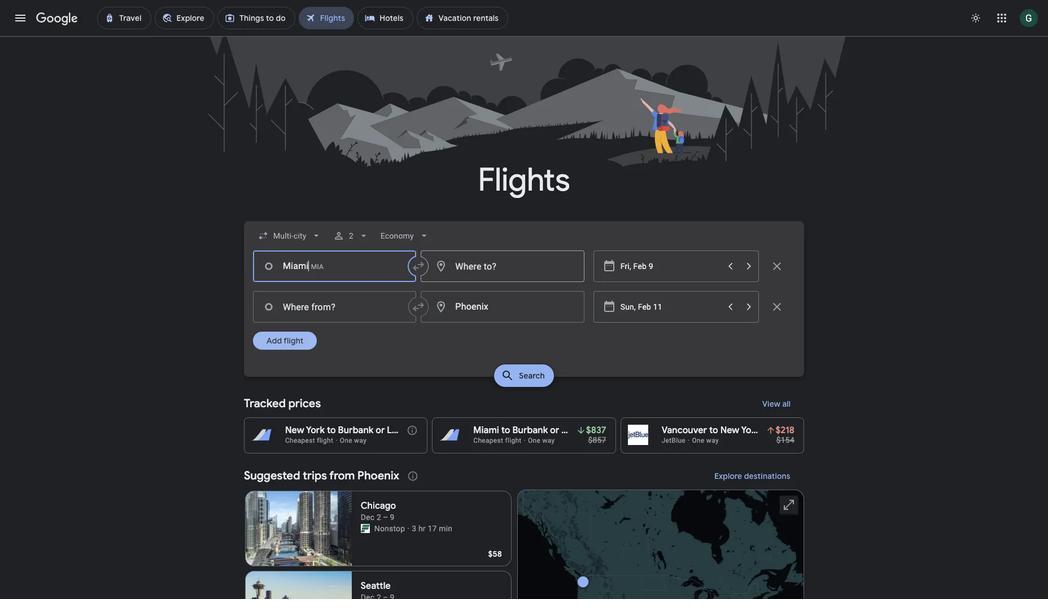 Task type: locate. For each thing, give the bounding box(es) containing it.
one down vancouver to new york
[[692, 437, 705, 445]]

way down "new york to burbank or los angeles"
[[354, 437, 367, 445]]

or left "more info" image
[[376, 425, 385, 437]]

17
[[428, 525, 437, 534]]

tracked prices
[[244, 397, 321, 411]]

0 horizontal spatial or
[[376, 425, 385, 437]]

one way down miami to burbank or los angeles at the bottom
[[528, 437, 555, 445]]

2 horizontal spatial one
[[692, 437, 705, 445]]

0 horizontal spatial york
[[306, 425, 325, 437]]

explore destinations button
[[701, 463, 804, 490]]

 image
[[524, 437, 526, 445]]

1 cheapest from the left
[[285, 437, 315, 445]]

2 horizontal spatial one way
[[692, 437, 719, 445]]

2 horizontal spatial to
[[709, 425, 718, 437]]

1 way from the left
[[354, 437, 367, 445]]

None text field
[[253, 251, 417, 282], [421, 291, 585, 323], [253, 251, 417, 282], [421, 291, 585, 323]]

flight
[[284, 336, 304, 346], [317, 437, 333, 445], [505, 437, 522, 445]]

flight down miami to burbank or los angeles at the bottom
[[505, 437, 522, 445]]

3 to from the left
[[709, 425, 718, 437]]

prices
[[288, 397, 321, 411]]

2 to from the left
[[501, 425, 510, 437]]

1 horizontal spatial york
[[741, 425, 760, 437]]

0 horizontal spatial flight
[[284, 336, 304, 346]]

3 one from the left
[[692, 437, 705, 445]]

1 horizontal spatial to
[[501, 425, 510, 437]]

to
[[327, 425, 336, 437], [501, 425, 510, 437], [709, 425, 718, 437]]

new down prices
[[285, 425, 304, 437]]

suggested trips from phoenix region
[[244, 463, 804, 600]]

3 hr 17 min
[[412, 525, 453, 534]]

0 horizontal spatial new
[[285, 425, 304, 437]]

flight right add
[[284, 336, 304, 346]]

0 horizontal spatial one
[[340, 437, 352, 445]]

new right vancouver
[[721, 425, 740, 437]]

add flight
[[267, 336, 304, 346]]

cheapest flight up trips
[[285, 437, 333, 445]]

2 cheapest from the left
[[474, 437, 503, 445]]

1 horizontal spatial los
[[562, 425, 576, 437]]

0 horizontal spatial cheapest flight
[[285, 437, 333, 445]]

3 one way from the left
[[692, 437, 719, 445]]

 image inside suggested trips from phoenix region
[[407, 524, 410, 535]]

Departure text field
[[621, 251, 721, 282]]

2 or from the left
[[550, 425, 559, 437]]

seattle
[[361, 581, 391, 593]]

cheapest flight
[[285, 437, 333, 445], [474, 437, 522, 445]]

chicago
[[361, 501, 396, 512]]

view all
[[763, 399, 791, 410]]

3 way from the left
[[707, 437, 719, 445]]

1 horizontal spatial one
[[528, 437, 541, 445]]

flight for new
[[317, 437, 333, 445]]

new
[[285, 425, 304, 437], [721, 425, 740, 437]]

one for vancouver
[[692, 437, 705, 445]]

1 or from the left
[[376, 425, 385, 437]]

miami to burbank or los angeles
[[474, 425, 612, 437]]

1 one from the left
[[340, 437, 352, 445]]

tracked prices region
[[244, 391, 804, 454]]

0 horizontal spatial one way
[[340, 437, 367, 445]]

one for new
[[340, 437, 352, 445]]

way for new
[[354, 437, 367, 445]]

$58
[[488, 550, 502, 560]]

1 horizontal spatial angeles
[[578, 425, 612, 437]]

2 horizontal spatial flight
[[505, 437, 522, 445]]

los
[[387, 425, 402, 437], [562, 425, 576, 437]]

Flight search field
[[235, 221, 813, 391]]

cheapest flight for to
[[474, 437, 522, 445]]

to right the miami
[[501, 425, 510, 437]]

837 US dollars text field
[[586, 425, 607, 437]]

or
[[376, 425, 385, 437], [550, 425, 559, 437]]

search
[[519, 371, 545, 381]]

cheapest down prices
[[285, 437, 315, 445]]

one
[[340, 437, 352, 445], [528, 437, 541, 445], [692, 437, 705, 445]]

one way down "new york to burbank or los angeles"
[[340, 437, 367, 445]]

2 one way from the left
[[528, 437, 555, 445]]

to right vancouver
[[709, 425, 718, 437]]

one way for vancouver
[[692, 437, 719, 445]]

1 horizontal spatial burbank
[[513, 425, 548, 437]]

1 one way from the left
[[340, 437, 367, 445]]

2 horizontal spatial way
[[707, 437, 719, 445]]

None field
[[253, 226, 327, 246], [376, 226, 434, 246], [253, 226, 327, 246], [376, 226, 434, 246]]

destinations
[[744, 472, 791, 482]]

one way down vancouver to new york
[[692, 437, 719, 445]]

1 horizontal spatial one way
[[528, 437, 555, 445]]

cheapest
[[285, 437, 315, 445], [474, 437, 503, 445]]

from
[[329, 469, 355, 484]]

one down miami to burbank or los angeles at the bottom
[[528, 437, 541, 445]]

1 horizontal spatial cheapest
[[474, 437, 503, 445]]

angeles
[[404, 425, 438, 437], [578, 425, 612, 437]]

york
[[306, 425, 325, 437], [741, 425, 760, 437]]

way down vancouver to new york
[[707, 437, 719, 445]]

los left $837 text field
[[562, 425, 576, 437]]

way down miami to burbank or los angeles at the bottom
[[543, 437, 555, 445]]

burbank right the miami
[[513, 425, 548, 437]]

1 horizontal spatial flight
[[317, 437, 333, 445]]

way for vancouver
[[707, 437, 719, 445]]

1 cheapest flight from the left
[[285, 437, 333, 445]]

1 horizontal spatial new
[[721, 425, 740, 437]]

chicago dec 2 – 9
[[361, 501, 396, 523]]

2 cheapest flight from the left
[[474, 437, 522, 445]]

york left the 218 us dollars text field
[[741, 425, 760, 437]]

0 horizontal spatial cheapest
[[285, 437, 315, 445]]

0 horizontal spatial burbank
[[338, 425, 374, 437]]

 image
[[407, 524, 410, 535]]

0 horizontal spatial angeles
[[404, 425, 438, 437]]

or left $837 text field
[[550, 425, 559, 437]]

one down "new york to burbank or los angeles"
[[340, 437, 352, 445]]

0 horizontal spatial to
[[327, 425, 336, 437]]

burbank
[[338, 425, 374, 437], [513, 425, 548, 437]]

58 US dollars text field
[[488, 550, 502, 560]]

0 horizontal spatial los
[[387, 425, 402, 437]]

trips
[[303, 469, 327, 484]]

remove flight to phoenix on sun, feb 11 image
[[771, 301, 784, 314]]

2 way from the left
[[543, 437, 555, 445]]

york down prices
[[306, 425, 325, 437]]

one way
[[340, 437, 367, 445], [528, 437, 555, 445], [692, 437, 719, 445]]

flight up suggested trips from phoenix
[[317, 437, 333, 445]]

cheapest down the miami
[[474, 437, 503, 445]]

cheapest flight down the miami
[[474, 437, 522, 445]]

suggested trips from phoenix
[[244, 469, 399, 484]]

change appearance image
[[963, 5, 990, 32]]

remove flight from miami on fri, feb 9 image
[[771, 260, 784, 273]]

los left "more info" image
[[387, 425, 402, 437]]

cheapest for new
[[285, 437, 315, 445]]

way
[[354, 437, 367, 445], [543, 437, 555, 445], [707, 437, 719, 445]]

1 horizontal spatial way
[[543, 437, 555, 445]]

$837
[[586, 425, 607, 437]]

1 burbank from the left
[[338, 425, 374, 437]]

1 horizontal spatial or
[[550, 425, 559, 437]]

burbank up from
[[338, 425, 374, 437]]

vancouver to new york
[[662, 425, 760, 437]]

to up suggested trips from phoenix
[[327, 425, 336, 437]]

1 horizontal spatial cheapest flight
[[474, 437, 522, 445]]

suggested
[[244, 469, 300, 484]]

0 horizontal spatial way
[[354, 437, 367, 445]]



Task type: vqa. For each thing, say whether or not it's contained in the screenshot.
with within the Book with eDreams F9 3129, F9 3130
no



Task type: describe. For each thing, give the bounding box(es) containing it.
2 new from the left
[[721, 425, 740, 437]]

$218
[[776, 425, 795, 437]]

1 new from the left
[[285, 425, 304, 437]]

Departure text field
[[621, 292, 721, 323]]

new york to burbank or los angeles
[[285, 425, 438, 437]]

Where from? text field
[[253, 291, 417, 323]]

$857
[[588, 436, 607, 445]]

min
[[439, 525, 453, 534]]

explore
[[715, 472, 743, 482]]

2 los from the left
[[562, 425, 576, 437]]

to for miami
[[501, 425, 510, 437]]

hr
[[419, 525, 426, 534]]

tracked
[[244, 397, 286, 411]]

1 to from the left
[[327, 425, 336, 437]]

1 angeles from the left
[[404, 425, 438, 437]]

all
[[783, 399, 791, 410]]

search button
[[494, 365, 554, 388]]

218 US dollars text field
[[776, 425, 795, 437]]

857 US dollars text field
[[588, 436, 607, 445]]

flight for miami
[[505, 437, 522, 445]]

add
[[267, 336, 282, 346]]

2 angeles from the left
[[578, 425, 612, 437]]

2 one from the left
[[528, 437, 541, 445]]

explore destinations
[[715, 472, 791, 482]]

vancouver
[[662, 425, 707, 437]]

view
[[763, 399, 781, 410]]

add flight button
[[253, 332, 317, 350]]

2 button
[[329, 223, 374, 250]]

to for vancouver
[[709, 425, 718, 437]]

3
[[412, 525, 416, 534]]

154 US dollars text field
[[777, 436, 795, 445]]

seattle button
[[245, 572, 512, 600]]

frontier image
[[361, 525, 370, 534]]

1 los from the left
[[387, 425, 402, 437]]

more info image
[[407, 425, 418, 437]]

jetblue
[[662, 437, 686, 445]]

dec
[[361, 514, 375, 523]]

2 burbank from the left
[[513, 425, 548, 437]]

More info text field
[[407, 425, 418, 439]]

phoenix
[[358, 469, 399, 484]]

flight inside button
[[284, 336, 304, 346]]

one way for new
[[340, 437, 367, 445]]

miami
[[474, 425, 499, 437]]

2 – 9
[[377, 514, 395, 523]]

cheapest for miami
[[474, 437, 503, 445]]

nonstop
[[374, 525, 405, 534]]

cheapest flight for york
[[285, 437, 333, 445]]

2
[[349, 232, 354, 241]]

Where to? text field
[[421, 251, 585, 282]]

$154
[[777, 436, 795, 445]]

1 york from the left
[[306, 425, 325, 437]]

main menu image
[[14, 11, 27, 25]]

2 york from the left
[[741, 425, 760, 437]]

flights
[[478, 160, 570, 201]]



